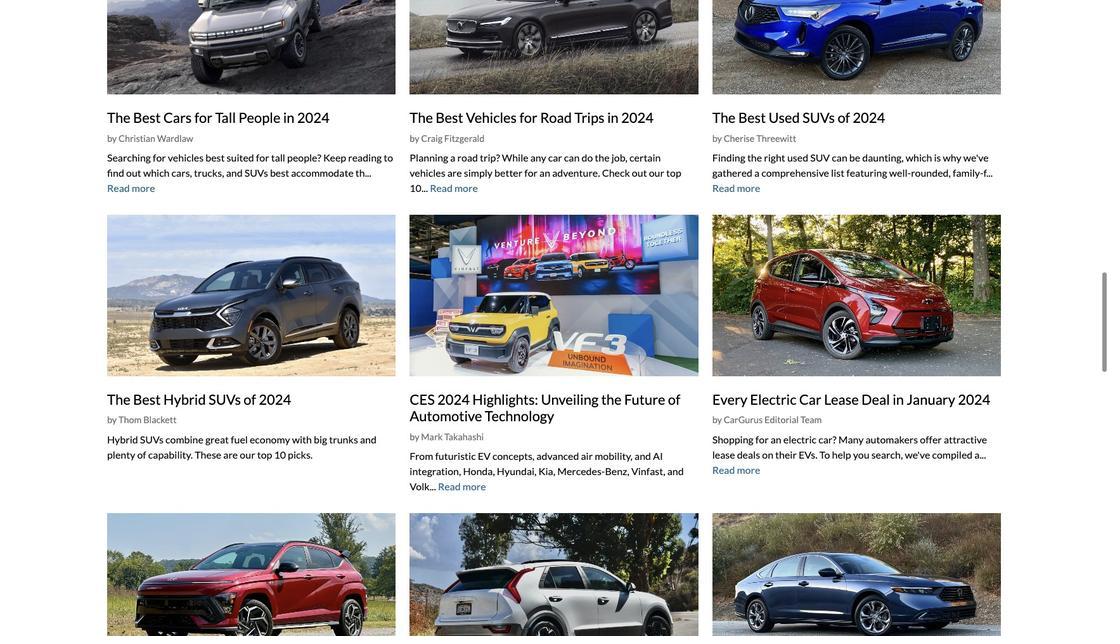 Task type: describe. For each thing, give the bounding box(es) containing it.
suvs inside hybrid suvs combine great fuel economy with big trunks and plenty of capability. these are our top 10 picks.
[[140, 434, 164, 446]]

cherise
[[724, 133, 755, 144]]

the for the best used suvs of 2024
[[713, 109, 736, 127]]

gathered
[[713, 167, 753, 179]]

mobility,
[[595, 450, 633, 463]]

suvs up great
[[209, 391, 241, 408]]

are inside hybrid suvs combine great fuel economy with big trunks and plenty of capability. these are our top 10 picks.
[[223, 449, 238, 461]]

check
[[602, 167, 630, 179]]

capability.
[[148, 449, 193, 461]]

the inside ces 2024 highlights: unveiling the future of automotive technology
[[602, 391, 622, 408]]

why
[[944, 152, 962, 164]]

highlights:
[[473, 391, 539, 408]]

cars,
[[172, 167, 192, 179]]

2024 up the certain
[[622, 109, 654, 127]]

cheapest car lease deals in january 2024 image
[[410, 514, 699, 637]]

concepts,
[[493, 450, 535, 463]]

blackett
[[143, 415, 177, 426]]

people?
[[287, 152, 321, 164]]

help
[[832, 449, 852, 461]]

best for hybrid
[[133, 391, 161, 408]]

vehicles inside planning a road trip? while any car can do the job, certain vehicles are simply better for an adventure. check out our top 10...
[[410, 167, 446, 179]]

by thom blackett
[[107, 415, 177, 426]]

car
[[800, 391, 822, 408]]

deals
[[737, 449, 761, 461]]

used
[[788, 152, 809, 164]]

by for ces 2024 highlights: unveiling the future of automotive technology
[[410, 432, 420, 442]]

thom
[[119, 415, 142, 426]]

editorial
[[765, 415, 799, 426]]

which inside searching for vehicles best suited for tall people? keep reading to find out which cars, trucks, and suvs best accommodate th... read more
[[143, 167, 170, 179]]

of up "be"
[[838, 109, 851, 127]]

compiled
[[933, 449, 973, 461]]

job,
[[612, 152, 628, 164]]

f...
[[984, 167, 993, 179]]

by for the best cars for tall people in 2024
[[107, 133, 117, 144]]

a inside finding the right used suv can be daunting, which is why we've gathered a comprehensive list featuring well-rounded, family-f... read more
[[755, 167, 760, 179]]

lease
[[713, 449, 736, 461]]

by cherise threewitt
[[713, 133, 797, 144]]

electric
[[751, 391, 797, 408]]

0 vertical spatial best
[[206, 152, 225, 164]]

read for the best cars for tall people in 2024
[[107, 182, 130, 194]]

vehicles
[[466, 109, 517, 127]]

read more link for ces 2024 highlights: unveiling the future of automotive technology
[[438, 481, 486, 493]]

are inside planning a road trip? while any car can do the job, certain vehicles are simply better for an adventure. check out our top 10...
[[448, 167, 462, 179]]

great
[[205, 434, 229, 446]]

mark
[[421, 432, 443, 442]]

comprehensive
[[762, 167, 830, 179]]

attractive
[[944, 434, 988, 446]]

by for the best hybrid suvs of 2024
[[107, 415, 117, 426]]

read more link for the best cars for tall people in 2024
[[107, 182, 155, 194]]

on
[[763, 449, 774, 461]]

the for the best hybrid suvs of 2024
[[107, 391, 131, 408]]

featuring
[[847, 167, 888, 179]]

0 vertical spatial hybrid
[[163, 391, 206, 408]]

unveiling
[[541, 391, 599, 408]]

and inside searching for vehicles best suited for tall people? keep reading to find out which cars, trucks, and suvs best accommodate th... read more
[[226, 167, 243, 179]]

futuristic
[[435, 450, 476, 463]]

to
[[820, 449, 831, 461]]

tall
[[271, 152, 285, 164]]

every electric car lease deal in january 2024 image
[[713, 215, 1002, 377]]

read more for 2024
[[438, 481, 486, 493]]

from futuristic ev concepts, advanced air mobility, and ai integration, honda, hyundai, kia, mercedes-benz, vinfast, and volk...
[[410, 450, 684, 493]]

shopping for an electric car? many automakers offer attractive lease deals on their evs. to help you search, we've compiled a... read more
[[713, 434, 988, 476]]

in for trips
[[608, 109, 619, 127]]

the best vehicles for road trips in 2024 link
[[410, 109, 654, 127]]

people
[[239, 109, 281, 127]]

cars
[[163, 109, 192, 127]]

combine
[[166, 434, 204, 446]]

the best used suvs of 2024 link
[[713, 109, 886, 127]]

keep
[[323, 152, 346, 164]]

a...
[[975, 449, 987, 461]]

vehicles inside searching for vehicles best suited for tall people? keep reading to find out which cars, trucks, and suvs best accommodate th... read more
[[168, 152, 204, 164]]

road
[[540, 109, 572, 127]]

automakers
[[866, 434, 919, 446]]

by for every electric car lease deal in january 2024
[[713, 415, 722, 426]]

planning a road trip? while any car can do the job, certain vehicles are simply better for an adventure. check out our top 10...
[[410, 152, 682, 194]]

simply
[[464, 167, 493, 179]]

1 vertical spatial best
[[270, 167, 289, 179]]

can inside planning a road trip? while any car can do the job, certain vehicles are simply better for an adventure. check out our top 10...
[[564, 152, 580, 164]]

finding the right used suv can be daunting, which is why we've gathered a comprehensive list featuring well-rounded, family-f... read more
[[713, 152, 993, 194]]

lease
[[825, 391, 859, 408]]

the best used suvs of 2024 image
[[713, 0, 1002, 95]]

offer
[[921, 434, 942, 446]]

advanced
[[537, 450, 579, 463]]

out inside planning a road trip? while any car can do the job, certain vehicles are simply better for an adventure. check out our top 10...
[[632, 167, 647, 179]]

th...
[[356, 167, 372, 179]]

honda,
[[463, 466, 495, 478]]

and inside hybrid suvs combine great fuel economy with big trunks and plenty of capability. these are our top 10 picks.
[[360, 434, 377, 446]]

threewitt
[[757, 133, 797, 144]]

ces 2024 highlights: unveiling the future of automotive technology image
[[410, 215, 699, 377]]

craig
[[421, 133, 443, 144]]

picks.
[[288, 449, 313, 461]]

planning
[[410, 152, 449, 164]]

2024 up the daunting,
[[853, 109, 886, 127]]

the best cars for tall people in 2024 image
[[107, 0, 396, 95]]

cheapest suv lease deals in january 2024 image
[[107, 514, 396, 637]]

kia,
[[539, 466, 556, 478]]

2024 inside ces 2024 highlights: unveiling the future of automotive technology
[[438, 391, 470, 408]]

searching
[[107, 152, 151, 164]]

every
[[713, 391, 748, 408]]

for inside the shopping for an electric car? many automakers offer attractive lease deals on their evs. to help you search, we've compiled a... read more
[[756, 434, 769, 446]]

to
[[384, 152, 393, 164]]

wardlaw
[[157, 133, 193, 144]]

2024 up economy
[[259, 391, 291, 408]]

every electric car lease deal in january 2024
[[713, 391, 991, 408]]

any
[[531, 152, 547, 164]]

cargurus
[[724, 415, 763, 426]]

the for the best cars for tall people in 2024
[[107, 109, 131, 127]]

2024 up people?
[[297, 109, 330, 127]]

vinfast,
[[632, 466, 666, 478]]

trips
[[575, 109, 605, 127]]

the best cars for tall people in 2024 link
[[107, 109, 330, 127]]

find
[[107, 167, 124, 179]]

top inside hybrid suvs combine great fuel economy with big trunks and plenty of capability. these are our top 10 picks.
[[257, 449, 272, 461]]

more down honda,
[[463, 481, 486, 493]]

from
[[410, 450, 433, 463]]

daunting,
[[863, 152, 904, 164]]

car
[[548, 152, 562, 164]]

more down simply
[[455, 182, 478, 194]]



Task type: locate. For each thing, give the bounding box(es) containing it.
0 horizontal spatial top
[[257, 449, 272, 461]]

and down suited
[[226, 167, 243, 179]]

suvs
[[803, 109, 835, 127], [245, 167, 268, 179], [209, 391, 241, 408], [140, 434, 164, 446]]

fitzgerald
[[445, 133, 485, 144]]

be
[[850, 152, 861, 164]]

which
[[906, 152, 933, 164], [143, 167, 170, 179]]

the best hybrid suvs of 2024 image
[[107, 215, 396, 377]]

read down the 'integration,'
[[438, 481, 461, 493]]

in right people
[[283, 109, 295, 127]]

2024 up attractive
[[959, 391, 991, 408]]

our inside hybrid suvs combine great fuel economy with big trunks and plenty of capability. these are our top 10 picks.
[[240, 449, 255, 461]]

the right do on the top right of page
[[595, 152, 610, 164]]

a right gathered
[[755, 167, 760, 179]]

best up by cherise threewitt
[[739, 109, 766, 127]]

by for the best vehicles for road trips in 2024
[[410, 133, 420, 144]]

1 horizontal spatial vehicles
[[410, 167, 446, 179]]

2 out from the left
[[632, 167, 647, 179]]

an up on
[[771, 434, 782, 446]]

their
[[776, 449, 797, 461]]

read more link down deals
[[713, 464, 761, 476]]

and right 'vinfast,'
[[668, 466, 684, 478]]

0 vertical spatial top
[[667, 167, 682, 179]]

trip?
[[480, 152, 500, 164]]

an inside the shopping for an electric car? many automakers offer attractive lease deals on their evs. to help you search, we've compiled a... read more
[[771, 434, 782, 446]]

ai
[[653, 450, 663, 463]]

1 vertical spatial we've
[[905, 449, 931, 461]]

1 vertical spatial read more
[[438, 481, 486, 493]]

a inside planning a road trip? while any car can do the job, certain vehicles are simply better for an adventure. check out our top 10...
[[451, 152, 456, 164]]

and
[[226, 167, 243, 179], [360, 434, 377, 446], [635, 450, 651, 463], [668, 466, 684, 478]]

the best cars for tall people in 2024
[[107, 109, 330, 127]]

0 horizontal spatial best
[[206, 152, 225, 164]]

big
[[314, 434, 327, 446]]

1 horizontal spatial we've
[[964, 152, 989, 164]]

hybrid inside hybrid suvs combine great fuel economy with big trunks and plenty of capability. these are our top 10 picks.
[[107, 434, 138, 446]]

0 horizontal spatial an
[[540, 167, 551, 179]]

road
[[458, 152, 478, 164]]

read more for best
[[430, 182, 478, 194]]

our down fuel
[[240, 449, 255, 461]]

an inside planning a road trip? while any car can do the job, certain vehicles are simply better for an adventure. check out our top 10...
[[540, 167, 551, 179]]

hybrid suvs combine great fuel economy with big trunks and plenty of capability. these are our top 10 picks.
[[107, 434, 377, 461]]

by left 'mark'
[[410, 432, 420, 442]]

technology
[[485, 408, 555, 425]]

can left do on the top right of page
[[564, 152, 580, 164]]

the best hybrid suvs of 2024 link
[[107, 391, 291, 408]]

1 horizontal spatial an
[[771, 434, 782, 446]]

0 horizontal spatial we've
[[905, 449, 931, 461]]

read more link down simply
[[430, 182, 478, 194]]

1 vertical spatial are
[[223, 449, 238, 461]]

more for every electric car lease deal in january 2024
[[737, 464, 761, 476]]

volk...
[[410, 481, 436, 493]]

automotive
[[410, 408, 482, 425]]

adventure.
[[553, 167, 600, 179]]

best down 'tall'
[[270, 167, 289, 179]]

right
[[764, 152, 786, 164]]

more down searching
[[132, 182, 155, 194]]

our
[[649, 167, 665, 179], [240, 449, 255, 461]]

the left future
[[602, 391, 622, 408]]

of up fuel
[[244, 391, 256, 408]]

are
[[448, 167, 462, 179], [223, 449, 238, 461]]

are down road
[[448, 167, 462, 179]]

0 horizontal spatial can
[[564, 152, 580, 164]]

ev
[[478, 450, 491, 463]]

hyundai,
[[497, 466, 537, 478]]

is
[[935, 152, 942, 164]]

1 horizontal spatial top
[[667, 167, 682, 179]]

by down every
[[713, 415, 722, 426]]

searching for vehicles best suited for tall people? keep reading to find out which cars, trucks, and suvs best accommodate th... read more
[[107, 152, 393, 194]]

and left ai
[[635, 450, 651, 463]]

for left tall
[[194, 109, 213, 127]]

0 vertical spatial our
[[649, 167, 665, 179]]

suited
[[227, 152, 254, 164]]

rounded,
[[912, 167, 951, 179]]

finding
[[713, 152, 746, 164]]

tall
[[215, 109, 236, 127]]

best up by craig fitzgerald at the top of page
[[436, 109, 464, 127]]

suvs down 'blackett'
[[140, 434, 164, 446]]

an
[[540, 167, 551, 179], [771, 434, 782, 446]]

in for people
[[283, 109, 295, 127]]

vehicles down the planning
[[410, 167, 446, 179]]

certain
[[630, 152, 661, 164]]

the inside planning a road trip? while any car can do the job, certain vehicles are simply better for an adventure. check out our top 10...
[[595, 152, 610, 164]]

0 vertical spatial an
[[540, 167, 551, 179]]

we've inside the shopping for an electric car? many automakers offer attractive lease deals on their evs. to help you search, we've compiled a... read more
[[905, 449, 931, 461]]

best up by christian wardlaw
[[133, 109, 161, 127]]

family-
[[953, 167, 984, 179]]

ces 2024 highlights: unveiling the future of automotive technology link
[[410, 391, 681, 425]]

of right "plenty"
[[137, 449, 146, 461]]

more inside the shopping for an electric car? many automakers offer attractive lease deals on their evs. to help you search, we've compiled a... read more
[[737, 464, 761, 476]]

out
[[126, 167, 141, 179], [632, 167, 647, 179]]

1 vertical spatial an
[[771, 434, 782, 446]]

which left is
[[906, 152, 933, 164]]

0 vertical spatial read more
[[430, 182, 478, 194]]

read for every electric car lease deal in january 2024
[[713, 464, 735, 476]]

read more down honda,
[[438, 481, 486, 493]]

reading
[[348, 152, 382, 164]]

by cargurus editorial team
[[713, 415, 822, 426]]

best up by thom blackett
[[133, 391, 161, 408]]

shopping
[[713, 434, 754, 446]]

suvs right used on the right top of the page
[[803, 109, 835, 127]]

by mark takahashi
[[410, 432, 484, 442]]

by
[[107, 133, 117, 144], [410, 133, 420, 144], [713, 133, 722, 144], [107, 415, 117, 426], [713, 415, 722, 426], [410, 432, 420, 442]]

for down any
[[525, 167, 538, 179]]

0 horizontal spatial out
[[126, 167, 141, 179]]

the best hybrid suvs of 2024
[[107, 391, 291, 408]]

vehicles up cars,
[[168, 152, 204, 164]]

january
[[907, 391, 956, 408]]

1 vertical spatial top
[[257, 449, 272, 461]]

hybrid up 'blackett'
[[163, 391, 206, 408]]

of right future
[[668, 391, 681, 408]]

more inside finding the right used suv can be daunting, which is why we've gathered a comprehensive list featuring well-rounded, family-f... read more
[[737, 182, 761, 194]]

read more link
[[107, 182, 155, 194], [430, 182, 478, 194], [713, 182, 761, 194], [713, 464, 761, 476], [438, 481, 486, 493]]

do
[[582, 152, 593, 164]]

team
[[801, 415, 822, 426]]

by left cherise
[[713, 133, 722, 144]]

0 horizontal spatial our
[[240, 449, 255, 461]]

in right deal
[[893, 391, 905, 408]]

more down deals
[[737, 464, 761, 476]]

we've
[[964, 152, 989, 164], [905, 449, 931, 461]]

1 vertical spatial vehicles
[[410, 167, 446, 179]]

the for the best vehicles for road trips in 2024
[[410, 109, 433, 127]]

read down lease
[[713, 464, 735, 476]]

mercedes-
[[558, 466, 605, 478]]

suv
[[811, 152, 830, 164]]

1 horizontal spatial best
[[270, 167, 289, 179]]

an down any
[[540, 167, 551, 179]]

takahashi
[[445, 432, 484, 442]]

2 horizontal spatial in
[[893, 391, 905, 408]]

we've up "family-"
[[964, 152, 989, 164]]

and right trunks
[[360, 434, 377, 446]]

read more link for the best vehicles for road trips in 2024
[[430, 182, 478, 194]]

for down by christian wardlaw
[[153, 152, 166, 164]]

the up thom
[[107, 391, 131, 408]]

the up the craig
[[410, 109, 433, 127]]

in
[[283, 109, 295, 127], [608, 109, 619, 127], [893, 391, 905, 408]]

which left cars,
[[143, 167, 170, 179]]

0 horizontal spatial are
[[223, 449, 238, 461]]

economy
[[250, 434, 290, 446]]

1 horizontal spatial are
[[448, 167, 462, 179]]

a
[[451, 152, 456, 164], [755, 167, 760, 179]]

the inside finding the right used suv can be daunting, which is why we've gathered a comprehensive list featuring well-rounded, family-f... read more
[[748, 152, 763, 164]]

read down gathered
[[713, 182, 735, 194]]

read inside the shopping for an electric car? many automakers offer attractive lease deals on their evs. to help you search, we've compiled a... read more
[[713, 464, 735, 476]]

car?
[[819, 434, 837, 446]]

1 vertical spatial our
[[240, 449, 255, 461]]

best for cars
[[133, 109, 161, 127]]

by for the best used suvs of 2024
[[713, 133, 722, 144]]

1 vertical spatial a
[[755, 167, 760, 179]]

read more link for every electric car lease deal in january 2024
[[713, 464, 761, 476]]

we've inside finding the right used suv can be daunting, which is why we've gathered a comprehensive list featuring well-rounded, family-f... read more
[[964, 152, 989, 164]]

the best vehicles for road trips in 2024
[[410, 109, 654, 127]]

read down find
[[107, 182, 130, 194]]

read more down simply
[[430, 182, 478, 194]]

trucks,
[[194, 167, 224, 179]]

trunks
[[329, 434, 358, 446]]

by christian wardlaw
[[107, 133, 193, 144]]

can inside finding the right used suv can be daunting, which is why we've gathered a comprehensive list featuring well-rounded, family-f... read more
[[832, 152, 848, 164]]

electric
[[784, 434, 817, 446]]

read more link down honda,
[[438, 481, 486, 493]]

in right trips
[[608, 109, 619, 127]]

we've down offer
[[905, 449, 931, 461]]

a left road
[[451, 152, 456, 164]]

every electric car lease deal in january 2024 link
[[713, 391, 991, 408]]

top right check
[[667, 167, 682, 179]]

read right 10...
[[430, 182, 453, 194]]

for inside planning a road trip? while any car can do the job, certain vehicles are simply better for an adventure. check out our top 10...
[[525, 167, 538, 179]]

2024 right ces
[[438, 391, 470, 408]]

0 vertical spatial which
[[906, 152, 933, 164]]

1 horizontal spatial out
[[632, 167, 647, 179]]

0 horizontal spatial hybrid
[[107, 434, 138, 446]]

top inside planning a road trip? while any car can do the job, certain vehicles are simply better for an adventure. check out our top 10...
[[667, 167, 682, 179]]

out inside searching for vehicles best suited for tall people? keep reading to find out which cars, trucks, and suvs best accommodate th... read more
[[126, 167, 141, 179]]

of inside ces 2024 highlights: unveiling the future of automotive technology
[[668, 391, 681, 408]]

1 can from the left
[[564, 152, 580, 164]]

more
[[132, 182, 155, 194], [455, 182, 478, 194], [737, 182, 761, 194], [737, 464, 761, 476], [463, 481, 486, 493]]

read more link for the best used suvs of 2024
[[713, 182, 761, 194]]

you
[[854, 449, 870, 461]]

0 vertical spatial are
[[448, 167, 462, 179]]

our down the certain
[[649, 167, 665, 179]]

out down searching
[[126, 167, 141, 179]]

top left '10'
[[257, 449, 272, 461]]

air
[[581, 450, 593, 463]]

search,
[[872, 449, 903, 461]]

read for the best used suvs of 2024
[[713, 182, 735, 194]]

2 can from the left
[[832, 152, 848, 164]]

1 horizontal spatial which
[[906, 152, 933, 164]]

for up on
[[756, 434, 769, 446]]

read inside finding the right used suv can be daunting, which is why we've gathered a comprehensive list featuring well-rounded, family-f... read more
[[713, 182, 735, 194]]

1 horizontal spatial in
[[608, 109, 619, 127]]

more for the best used suvs of 2024
[[737, 182, 761, 194]]

1 out from the left
[[126, 167, 141, 179]]

10...
[[410, 182, 428, 194]]

integration,
[[410, 466, 461, 478]]

0 vertical spatial we've
[[964, 152, 989, 164]]

hybrid up "plenty"
[[107, 434, 138, 446]]

out down the certain
[[632, 167, 647, 179]]

0 horizontal spatial a
[[451, 152, 456, 164]]

suvs inside searching for vehicles best suited for tall people? keep reading to find out which cars, trucks, and suvs best accommodate th... read more
[[245, 167, 268, 179]]

while
[[502, 152, 529, 164]]

read inside searching for vehicles best suited for tall people? keep reading to find out which cars, trucks, and suvs best accommodate th... read more
[[107, 182, 130, 194]]

1 horizontal spatial our
[[649, 167, 665, 179]]

which inside finding the right used suv can be daunting, which is why we've gathered a comprehensive list featuring well-rounded, family-f... read more
[[906, 152, 933, 164]]

by left christian
[[107, 133, 117, 144]]

for left road
[[520, 109, 538, 127]]

1 vertical spatial which
[[143, 167, 170, 179]]

best for vehicles
[[436, 109, 464, 127]]

by craig fitzgerald
[[410, 133, 485, 144]]

accommodate
[[291, 167, 354, 179]]

by left thom
[[107, 415, 117, 426]]

the up cherise
[[713, 109, 736, 127]]

the up christian
[[107, 109, 131, 127]]

0 horizontal spatial which
[[143, 167, 170, 179]]

for left 'tall'
[[256, 152, 269, 164]]

more for the best cars for tall people in 2024
[[132, 182, 155, 194]]

of
[[838, 109, 851, 127], [244, 391, 256, 408], [668, 391, 681, 408], [137, 449, 146, 461]]

suvs down suited
[[245, 167, 268, 179]]

of inside hybrid suvs combine great fuel economy with big trunks and plenty of capability. these are our top 10 picks.
[[137, 449, 146, 461]]

1 horizontal spatial a
[[755, 167, 760, 179]]

1 horizontal spatial can
[[832, 152, 848, 164]]

0 vertical spatial a
[[451, 152, 456, 164]]

best car lease deals in january 2024 image
[[713, 514, 1002, 637]]

0 vertical spatial vehicles
[[168, 152, 204, 164]]

best for used
[[739, 109, 766, 127]]

can left "be"
[[832, 152, 848, 164]]

the down by cherise threewitt
[[748, 152, 763, 164]]

better
[[495, 167, 523, 179]]

read more link down find
[[107, 182, 155, 194]]

many
[[839, 434, 864, 446]]

with
[[292, 434, 312, 446]]

our inside planning a road trip? while any car can do the job, certain vehicles are simply better for an adventure. check out our top 10...
[[649, 167, 665, 179]]

the best vehicles for road trips in 2024 image
[[410, 0, 699, 95]]

more inside searching for vehicles best suited for tall people? keep reading to find out which cars, trucks, and suvs best accommodate th... read more
[[132, 182, 155, 194]]

1 horizontal spatial hybrid
[[163, 391, 206, 408]]

0 horizontal spatial in
[[283, 109, 295, 127]]

1 vertical spatial hybrid
[[107, 434, 138, 446]]

read more link down gathered
[[713, 182, 761, 194]]

more down gathered
[[737, 182, 761, 194]]

0 horizontal spatial vehicles
[[168, 152, 204, 164]]

fuel
[[231, 434, 248, 446]]

by left the craig
[[410, 133, 420, 144]]

deal
[[862, 391, 890, 408]]

best up "trucks," at the top left
[[206, 152, 225, 164]]

are down fuel
[[223, 449, 238, 461]]



Task type: vqa. For each thing, say whether or not it's contained in the screenshot.
SUV / CROSSOVER link
no



